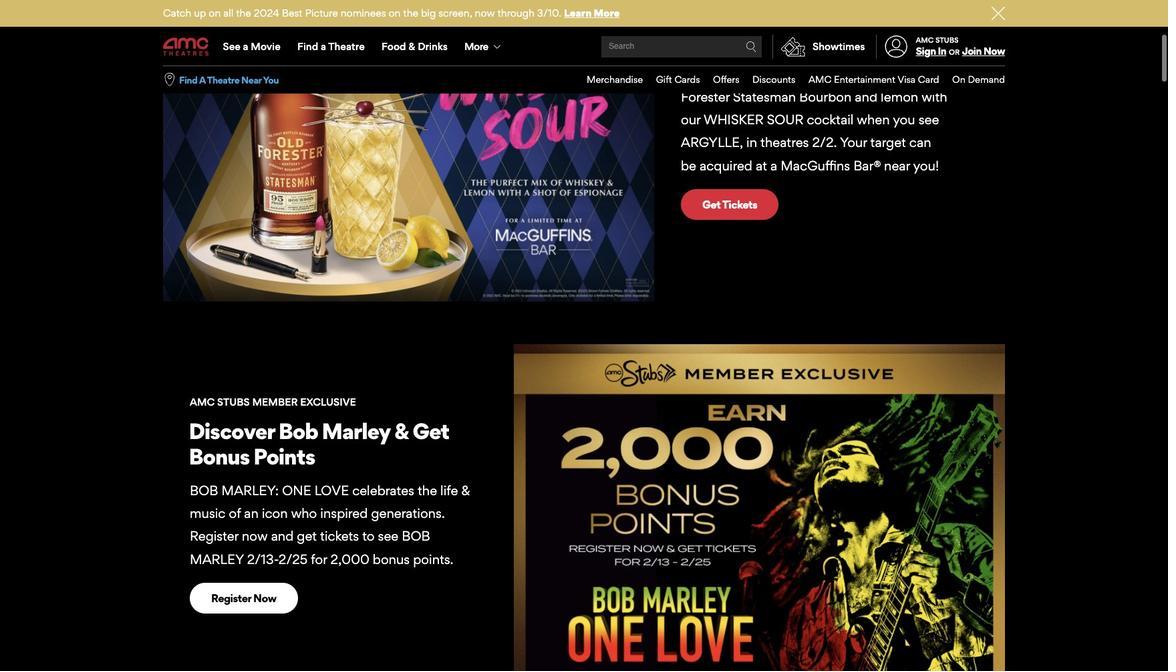 Task type: vqa. For each thing, say whether or not it's contained in the screenshot.
"Get Tickets"
yes



Task type: describe. For each thing, give the bounding box(es) containing it.
get tickets
[[702, 195, 758, 208]]

see a movie
[[223, 40, 281, 53]]

2,000
[[331, 548, 369, 565]]

points
[[253, 440, 315, 467]]

member
[[252, 393, 298, 406]]

3/10.
[[537, 7, 562, 19]]

lemon
[[881, 86, 919, 102]]

see inside take a shot at a meow-sterious mix of old forester statesman bourbon and lemon with our whisker sour cocktail when you see argylle, in theatres 2/2. your target can be acquired at a macguffins bar® near you!
[[919, 109, 939, 125]]

tickets
[[722, 195, 758, 208]]

inspired
[[320, 503, 368, 519]]

exclusive
[[300, 393, 356, 406]]

for
[[311, 548, 327, 565]]

mix
[[868, 63, 890, 79]]

1 horizontal spatial now
[[475, 7, 495, 19]]

bob
[[279, 415, 318, 442]]

demand
[[968, 74, 1005, 85]]

find for find a theatre
[[297, 40, 318, 53]]

an
[[244, 503, 259, 519]]

near
[[241, 74, 261, 85]]

learn more link
[[564, 7, 620, 19]]

join now button
[[962, 45, 1005, 58]]

gift cards link
[[643, 66, 700, 93]]

nominees
[[341, 7, 386, 19]]

a down theatres
[[771, 155, 778, 171]]

best
[[282, 7, 303, 19]]

life
[[441, 480, 458, 496]]

on demand link
[[939, 66, 1005, 93]]

offers
[[713, 74, 740, 85]]

take
[[681, 63, 708, 79]]

merchandise
[[587, 74, 643, 85]]

can
[[910, 132, 931, 148]]

to inside the a mission to sip and enjoy
[[778, 0, 799, 25]]

love
[[315, 480, 349, 496]]

card
[[918, 74, 939, 85]]

sterious
[[818, 63, 865, 79]]

cocktail
[[807, 109, 854, 125]]

through
[[498, 7, 535, 19]]

visa
[[898, 74, 916, 85]]

whisker
[[704, 109, 764, 125]]

1 vertical spatial at
[[756, 155, 767, 171]]

discover
[[189, 415, 275, 442]]

marley
[[190, 548, 244, 565]]

1 horizontal spatial more
[[594, 7, 620, 19]]

meow-
[[776, 63, 818, 79]]

a for movie
[[243, 40, 248, 53]]

mission
[[699, 0, 775, 25]]

showtimes link
[[773, 35, 865, 59]]

a up statesman
[[766, 63, 772, 79]]

food & drinks link
[[373, 28, 456, 66]]

stubs
[[217, 393, 250, 406]]

& inside the bob marley: one love celebrates the life & music of an icon who inspired generations. register now and get tickets to see bob marley 2/13-2/25 for 2,000 bonus points.
[[462, 480, 470, 496]]

on demand
[[953, 74, 1005, 85]]

bonus
[[373, 548, 410, 565]]

offers link
[[700, 66, 740, 93]]

movie
[[251, 40, 281, 53]]

gift
[[656, 74, 672, 85]]

food
[[382, 40, 406, 53]]

menu containing more
[[163, 28, 1005, 66]]

generations.
[[371, 503, 445, 519]]

find a theatre
[[297, 40, 365, 53]]

of inside the bob marley: one love celebrates the life & music of an icon who inspired generations. register now and get tickets to see bob marley 2/13-2/25 for 2,000 bonus points.
[[229, 503, 241, 519]]

marley
[[322, 415, 391, 442]]

forester
[[681, 86, 730, 102]]

join
[[962, 45, 982, 58]]

get inside "discover bob marley & get bonus points"
[[413, 415, 449, 442]]

and inside take a shot at a meow-sterious mix of old forester statesman bourbon and lemon with our whisker sour cocktail when you see argylle, in theatres 2/2. your target can be acquired at a macguffins bar® near you!
[[855, 86, 878, 102]]

2/13-
[[247, 548, 279, 565]]

you
[[263, 74, 279, 85]]

a for theatre
[[321, 40, 326, 53]]

bob marley: one love celebrates the life & music of an icon who inspired generations. register now and get tickets to see bob marley 2/13-2/25 for 2,000 bonus points.
[[190, 480, 470, 565]]

in
[[938, 45, 947, 58]]

the right "all"
[[236, 7, 251, 19]]

discounts link
[[740, 66, 796, 93]]

on
[[953, 74, 966, 85]]

in
[[747, 132, 757, 148]]

catch
[[163, 7, 191, 19]]

submit search icon image
[[746, 41, 757, 52]]

find for find a theatre near you
[[179, 74, 198, 85]]

you!
[[913, 155, 939, 171]]

a for shot
[[711, 63, 718, 79]]

get
[[297, 526, 317, 542]]

now inside 'amc stubs sign in or join now'
[[984, 45, 1005, 58]]

amc entertainment visa card link
[[796, 66, 939, 93]]

learn
[[564, 7, 592, 19]]

shot
[[722, 63, 748, 79]]

theatres
[[761, 132, 809, 148]]

register now
[[211, 589, 276, 602]]

entertainment
[[834, 74, 896, 85]]

sign
[[916, 45, 936, 58]]

1 on from the left
[[209, 7, 221, 19]]

screen,
[[439, 7, 472, 19]]

amc for amc stubs sign in or join now
[[916, 35, 934, 45]]

argylle drink image
[[163, 0, 654, 299]]

picture
[[305, 7, 338, 19]]

& inside "discover bob marley & get bonus points"
[[395, 415, 409, 442]]

2 on from the left
[[389, 7, 401, 19]]

0 horizontal spatial now
[[253, 589, 276, 602]]

all
[[223, 7, 233, 19]]

target
[[871, 132, 906, 148]]

or
[[949, 48, 960, 57]]

the inside the bob marley: one love celebrates the life & music of an icon who inspired generations. register now and get tickets to see bob marley 2/13-2/25 for 2,000 bonus points.
[[418, 480, 437, 496]]

be
[[681, 155, 697, 171]]



Task type: locate. For each thing, give the bounding box(es) containing it.
1 vertical spatial a
[[199, 74, 205, 85]]

a inside the a mission to sip and enjoy
[[680, 0, 695, 25]]

0 vertical spatial now
[[984, 45, 1005, 58]]

of left "an"
[[229, 503, 241, 519]]

theatre for a
[[328, 40, 365, 53]]

sour
[[767, 109, 804, 125]]

amc logo image
[[163, 38, 210, 56], [163, 38, 210, 56]]

0 horizontal spatial bob
[[190, 480, 218, 496]]

amc up bourbon
[[809, 74, 832, 85]]

&
[[409, 40, 415, 53], [395, 415, 409, 442], [462, 480, 470, 496]]

1 vertical spatial &
[[395, 415, 409, 442]]

cards
[[675, 74, 700, 85]]

acquired
[[700, 155, 753, 171]]

statesman
[[733, 86, 796, 102]]

discounts
[[753, 74, 796, 85]]

register up the marley
[[190, 526, 239, 542]]

amc
[[916, 35, 934, 45], [809, 74, 832, 85], [190, 393, 215, 406]]

1 horizontal spatial on
[[389, 7, 401, 19]]

0 vertical spatial register
[[190, 526, 239, 542]]

& right life
[[462, 480, 470, 496]]

amc up sign
[[916, 35, 934, 45]]

1 horizontal spatial theatre
[[328, 40, 365, 53]]

2 horizontal spatial amc
[[916, 35, 934, 45]]

big
[[421, 7, 436, 19]]

and right sip
[[839, 0, 875, 25]]

on left "all"
[[209, 7, 221, 19]]

a down picture
[[321, 40, 326, 53]]

find inside button
[[179, 74, 198, 85]]

1 horizontal spatial bob
[[402, 526, 430, 542]]

a mission to sip and enjoy
[[680, 0, 875, 50]]

0 horizontal spatial theatre
[[207, 74, 239, 85]]

find a theatre near you
[[179, 74, 279, 85]]

register now link
[[190, 580, 298, 611]]

1 horizontal spatial of
[[893, 63, 905, 79]]

marley:
[[222, 480, 279, 496]]

at down in
[[756, 155, 767, 171]]

0 vertical spatial find
[[297, 40, 318, 53]]

drinks
[[418, 40, 448, 53]]

the
[[236, 7, 251, 19], [403, 7, 418, 19], [418, 480, 437, 496]]

register inside the bob marley: one love celebrates the life & music of an icon who inspired generations. register now and get tickets to see bob marley 2/13-2/25 for 2,000 bonus points.
[[190, 526, 239, 542]]

now right screen,
[[475, 7, 495, 19]]

to inside the bob marley: one love celebrates the life & music of an icon who inspired generations. register now and get tickets to see bob marley 2/13-2/25 for 2,000 bonus points.
[[362, 526, 375, 542]]

catch up on all the 2024 best picture nominees on the big screen, now through 3/10. learn more
[[163, 7, 620, 19]]

1 vertical spatial now
[[242, 526, 268, 542]]

and inside the bob marley: one love celebrates the life & music of an icon who inspired generations. register now and get tickets to see bob marley 2/13-2/25 for 2,000 bonus points.
[[271, 526, 294, 542]]

1 vertical spatial now
[[253, 589, 276, 602]]

cookie consent banner dialog
[[0, 635, 1168, 671]]

2 vertical spatial amc
[[190, 393, 215, 406]]

amc stubs sign in or join now
[[916, 35, 1005, 58]]

user profile image
[[878, 36, 915, 58]]

take a shot at a meow-sterious mix of old forester statesman bourbon and lemon with our whisker sour cocktail when you see argylle, in theatres 2/2. your target can be acquired at a macguffins bar® near you!
[[681, 63, 948, 171]]

more down screen,
[[465, 40, 488, 53]]

a left shot
[[711, 63, 718, 79]]

search the AMC website text field
[[607, 42, 746, 52]]

2/2.
[[812, 132, 837, 148]]

1 vertical spatial theatre
[[207, 74, 239, 85]]

to right "tickets"
[[362, 526, 375, 542]]

amc for amc entertainment visa card
[[809, 74, 832, 85]]

1 vertical spatial menu
[[574, 66, 1005, 93]]

your
[[840, 132, 867, 148]]

amc left stubs at left
[[190, 393, 215, 406]]

of right mix at the top right of the page
[[893, 63, 905, 79]]

0 horizontal spatial more
[[465, 40, 488, 53]]

menu
[[163, 28, 1005, 66], [574, 66, 1005, 93]]

a
[[243, 40, 248, 53], [321, 40, 326, 53], [711, 63, 718, 79], [766, 63, 772, 79], [771, 155, 778, 171]]

and inside the a mission to sip and enjoy
[[839, 0, 875, 25]]

2 vertical spatial &
[[462, 480, 470, 496]]

1 vertical spatial and
[[855, 86, 878, 102]]

merchandise link
[[574, 66, 643, 93]]

0 vertical spatial more
[[594, 7, 620, 19]]

1 horizontal spatial find
[[297, 40, 318, 53]]

theatre left near
[[207, 74, 239, 85]]

sign in button
[[916, 45, 947, 58]]

a up search the amc website text field
[[680, 0, 695, 25]]

0 horizontal spatial find
[[179, 74, 198, 85]]

of
[[893, 63, 905, 79], [229, 503, 241, 519]]

0 vertical spatial a
[[680, 0, 695, 25]]

find
[[297, 40, 318, 53], [179, 74, 198, 85]]

on right "nominees"
[[389, 7, 401, 19]]

1 vertical spatial of
[[229, 503, 241, 519]]

0 horizontal spatial of
[[229, 503, 241, 519]]

and down entertainment
[[855, 86, 878, 102]]

on
[[209, 7, 221, 19], [389, 7, 401, 19]]

1 vertical spatial see
[[378, 526, 399, 542]]

and down the icon
[[271, 526, 294, 542]]

0 horizontal spatial now
[[242, 526, 268, 542]]

menu down learn
[[163, 28, 1005, 66]]

0 vertical spatial &
[[409, 40, 415, 53]]

bob marley bonus points image
[[514, 342, 1005, 671]]

of inside take a shot at a meow-sterious mix of old forester statesman bourbon and lemon with our whisker sour cocktail when you see argylle, in theatres 2/2. your target can be acquired at a macguffins bar® near you!
[[893, 63, 905, 79]]

0 vertical spatial menu
[[163, 28, 1005, 66]]

1 horizontal spatial now
[[984, 45, 1005, 58]]

see a movie link
[[215, 28, 289, 66]]

menu down showtimes 'image'
[[574, 66, 1005, 93]]

1 horizontal spatial get
[[702, 195, 721, 208]]

amc stubs member exclusive
[[190, 393, 356, 406]]

at
[[751, 63, 762, 79], [756, 155, 767, 171]]

bob down the generations.
[[402, 526, 430, 542]]

1 vertical spatial find
[[179, 74, 198, 85]]

showtimes image
[[773, 35, 813, 59]]

menu containing merchandise
[[574, 66, 1005, 93]]

theatre for a
[[207, 74, 239, 85]]

bonus
[[189, 440, 250, 467]]

theatre
[[328, 40, 365, 53], [207, 74, 239, 85]]

2/25
[[279, 548, 308, 565]]

2 vertical spatial and
[[271, 526, 294, 542]]

see down with on the right top of page
[[919, 109, 939, 125]]

now
[[475, 7, 495, 19], [242, 526, 268, 542]]

find down picture
[[297, 40, 318, 53]]

0 horizontal spatial on
[[209, 7, 221, 19]]

a inside button
[[199, 74, 205, 85]]

0 horizontal spatial see
[[378, 526, 399, 542]]

1 vertical spatial get
[[413, 415, 449, 442]]

tickets
[[320, 526, 359, 542]]

get tickets link
[[681, 186, 779, 217]]

music
[[190, 503, 226, 519]]

0 vertical spatial of
[[893, 63, 905, 79]]

when
[[857, 109, 890, 125]]

0 vertical spatial see
[[919, 109, 939, 125]]

see up bonus
[[378, 526, 399, 542]]

amc inside 'amc stubs sign in or join now'
[[916, 35, 934, 45]]

sign in or join amc stubs element
[[876, 28, 1005, 66]]

0 vertical spatial at
[[751, 63, 762, 79]]

0 horizontal spatial to
[[362, 526, 375, 542]]

to
[[778, 0, 799, 25], [362, 526, 375, 542]]

0 horizontal spatial amc
[[190, 393, 215, 406]]

theatre inside "menu"
[[328, 40, 365, 53]]

enjoy
[[680, 24, 735, 50]]

0 horizontal spatial get
[[413, 415, 449, 442]]

who
[[291, 503, 317, 519]]

0 vertical spatial amc
[[916, 35, 934, 45]]

register down the marley
[[211, 589, 251, 602]]

celebrates
[[352, 480, 414, 496]]

0 vertical spatial to
[[778, 0, 799, 25]]

icon
[[262, 503, 288, 519]]

macguffins
[[781, 155, 850, 171]]

food & drinks
[[382, 40, 448, 53]]

a right see
[[243, 40, 248, 53]]

amc entertainment visa card
[[809, 74, 939, 85]]

with
[[922, 86, 948, 102]]

sip
[[803, 0, 835, 25]]

1 vertical spatial register
[[211, 589, 251, 602]]

now down 2/13-
[[253, 589, 276, 602]]

the left life
[[418, 480, 437, 496]]

to left sip
[[778, 0, 799, 25]]

get left 'tickets'
[[702, 195, 721, 208]]

a left near
[[199, 74, 205, 85]]

1 horizontal spatial a
[[680, 0, 695, 25]]

find left near
[[179, 74, 198, 85]]

0 vertical spatial now
[[475, 7, 495, 19]]

0 vertical spatial get
[[702, 195, 721, 208]]

1 vertical spatial more
[[465, 40, 488, 53]]

points.
[[413, 548, 454, 565]]

now inside the bob marley: one love celebrates the life & music of an icon who inspired generations. register now and get tickets to see bob marley 2/13-2/25 for 2,000 bonus points.
[[242, 526, 268, 542]]

up
[[194, 7, 206, 19]]

near
[[884, 155, 910, 171]]

bar®
[[854, 155, 881, 171]]

1 vertical spatial bob
[[402, 526, 430, 542]]

0 horizontal spatial a
[[199, 74, 205, 85]]

0 vertical spatial bob
[[190, 480, 218, 496]]

old
[[908, 63, 930, 79]]

register
[[190, 526, 239, 542], [211, 589, 251, 602]]

one
[[282, 480, 311, 496]]

1 vertical spatial amc
[[809, 74, 832, 85]]

our
[[681, 109, 701, 125]]

see
[[223, 40, 241, 53]]

theatre down "nominees"
[[328, 40, 365, 53]]

now right join
[[984, 45, 1005, 58]]

amc for amc stubs member exclusive
[[190, 393, 215, 406]]

& right food
[[409, 40, 415, 53]]

0 vertical spatial and
[[839, 0, 875, 25]]

1 horizontal spatial see
[[919, 109, 939, 125]]

a inside 'link'
[[243, 40, 248, 53]]

1 horizontal spatial to
[[778, 0, 799, 25]]

bob
[[190, 480, 218, 496], [402, 526, 430, 542]]

get up life
[[413, 415, 449, 442]]

bob up the music
[[190, 480, 218, 496]]

more right learn
[[594, 7, 620, 19]]

1 horizontal spatial amc
[[809, 74, 832, 85]]

1 vertical spatial to
[[362, 526, 375, 542]]

the left big
[[403, 7, 418, 19]]

you
[[893, 109, 915, 125]]

at right shot
[[751, 63, 762, 79]]

0 vertical spatial theatre
[[328, 40, 365, 53]]

theatre inside button
[[207, 74, 239, 85]]

see inside the bob marley: one love celebrates the life & music of an icon who inspired generations. register now and get tickets to see bob marley 2/13-2/25 for 2,000 bonus points.
[[378, 526, 399, 542]]

more inside button
[[465, 40, 488, 53]]

now down "an"
[[242, 526, 268, 542]]

& right marley
[[395, 415, 409, 442]]

bourbon
[[799, 86, 852, 102]]

stubs
[[936, 35, 959, 45]]

find a theatre link
[[289, 28, 373, 66]]



